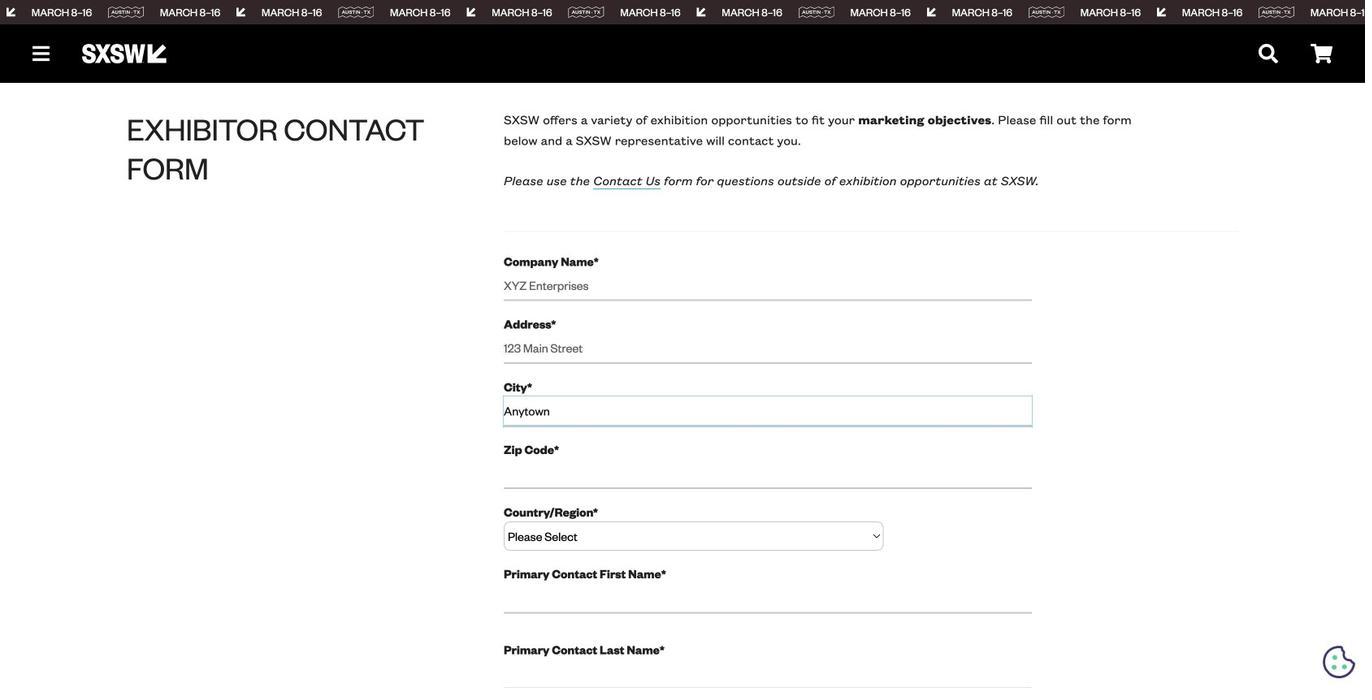Task type: describe. For each thing, give the bounding box(es) containing it.
cookie preferences image
[[1323, 646, 1355, 678]]



Task type: locate. For each thing, give the bounding box(es) containing it.
None text field
[[504, 271, 1032, 301], [504, 334, 1032, 364], [504, 271, 1032, 301], [504, 334, 1032, 364]]

sxsw image
[[82, 44, 166, 63]]

toggle site search image
[[1259, 44, 1278, 63]]

toggle site navigation image
[[33, 44, 50, 63]]

None text field
[[504, 396, 1032, 427], [504, 459, 1032, 489], [504, 584, 1032, 614], [504, 659, 1032, 688], [504, 396, 1032, 427], [504, 459, 1032, 489], [504, 584, 1032, 614], [504, 659, 1032, 688]]

dialog
[[0, 0, 1365, 688]]



